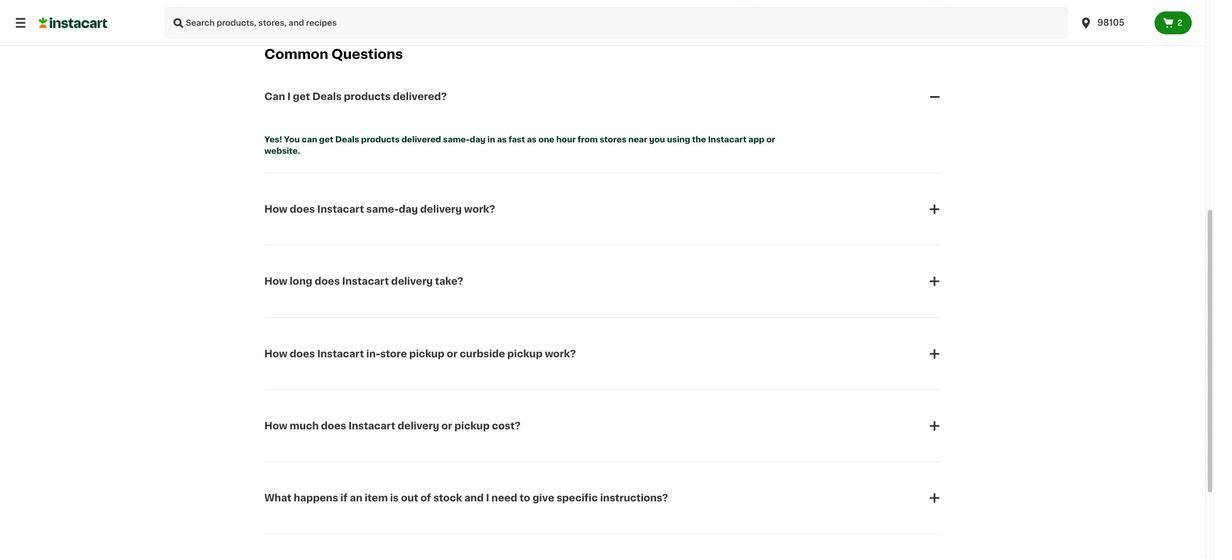 Task type: vqa. For each thing, say whether or not it's contained in the screenshot.
Freeze
no



Task type: describe. For each thing, give the bounding box(es) containing it.
how for how long does instacart delivery take?
[[265, 277, 288, 286]]

4 many in stock link from the left
[[872, 0, 951, 14]]

delivery for or
[[398, 422, 439, 431]]

in-
[[367, 349, 380, 358]]

store
[[380, 349, 407, 358]]

3 many in stock link from the left
[[784, 0, 863, 14]]

1 as from the left
[[497, 136, 507, 144]]

many in stock for 3rd the many in stock link
[[795, 6, 840, 12]]

get inside dropdown button
[[293, 92, 310, 101]]

give
[[533, 494, 555, 503]]

an
[[350, 494, 363, 503]]

hour
[[557, 136, 576, 144]]

how long does instacart delivery take?
[[265, 277, 464, 286]]

can
[[302, 136, 317, 144]]

need
[[492, 494, 518, 503]]

2 button
[[1155, 11, 1193, 34]]

delivery for take?
[[391, 277, 433, 286]]

cost?
[[492, 422, 521, 431]]

if
[[341, 494, 348, 503]]

2 horizontal spatial pickup
[[508, 349, 543, 358]]

stock for 1st the many in stock link from right
[[910, 6, 929, 12]]

0 horizontal spatial pickup
[[410, 349, 445, 358]]

day inside yes! you can get deals products delivered same-day in as fast as one hour from stores near you using the instacart app or website.
[[470, 136, 486, 144]]

1 vertical spatial work?
[[545, 349, 576, 358]]

delivered?
[[393, 92, 447, 101]]

how does instacart same-day delivery work? button
[[265, 189, 942, 230]]

common
[[265, 48, 328, 61]]

or inside yes! you can get deals products delivered same-day in as fast as one hour from stores near you using the instacart app or website.
[[767, 136, 776, 144]]

app
[[749, 136, 765, 144]]

stores
[[600, 136, 627, 144]]

yes! you can get deals products delivered same-day in as fast as one hour from stores near you using the instacart app or website.
[[265, 136, 778, 155]]

stock for 3rd the many in stock link
[[822, 6, 840, 12]]

how long does instacart delivery take? button
[[265, 261, 942, 302]]

out
[[401, 494, 418, 503]]

you
[[650, 136, 666, 144]]

questions
[[332, 48, 403, 61]]

1 many in stock link from the left
[[520, 0, 599, 14]]

Search field
[[165, 7, 1068, 39]]

what happens if an item is out of stock and i need to give specific instructions? button
[[265, 478, 942, 519]]

stock for fourth the many in stock link from right
[[558, 6, 576, 12]]

how for how much does instacart delivery or pickup cost?
[[265, 422, 288, 431]]

same- inside yes! you can get deals products delivered same-day in as fast as one hour from stores near you using the instacart app or website.
[[443, 136, 470, 144]]

98105 button
[[1073, 7, 1155, 39]]

curbside
[[460, 349, 505, 358]]

1 many from the left
[[531, 6, 549, 12]]

deals inside yes! you can get deals products delivered same-day in as fast as one hour from stores near you using the instacart app or website.
[[335, 136, 359, 144]]

website.
[[265, 147, 300, 155]]

near
[[629, 136, 648, 144]]

many in stock for 1st the many in stock link from right
[[883, 6, 929, 12]]

3 many from the left
[[795, 6, 813, 12]]

2 vertical spatial or
[[442, 422, 452, 431]]

how much does instacart delivery or pickup cost?
[[265, 422, 521, 431]]

happens
[[294, 494, 338, 503]]

stock for 2nd the many in stock link
[[734, 6, 752, 12]]

much
[[290, 422, 319, 431]]

get inside yes! you can get deals products delivered same-day in as fast as one hour from stores near you using the instacart app or website.
[[319, 136, 334, 144]]

4 many from the left
[[883, 6, 902, 12]]

day inside dropdown button
[[399, 205, 418, 214]]

i inside can i get deals products delivered? dropdown button
[[288, 92, 291, 101]]



Task type: locate. For each thing, give the bounding box(es) containing it.
instacart
[[708, 136, 747, 144], [317, 205, 364, 214], [342, 277, 389, 286], [317, 349, 364, 358], [349, 422, 396, 431]]

0 vertical spatial products
[[344, 92, 391, 101]]

can
[[265, 92, 285, 101]]

work?
[[464, 205, 495, 214], [545, 349, 576, 358]]

deals right can
[[335, 136, 359, 144]]

products inside yes! you can get deals products delivered same-day in as fast as one hour from stores near you using the instacart app or website.
[[361, 136, 400, 144]]

can i get deals products delivered?
[[265, 92, 447, 101]]

pickup left 'cost?'
[[455, 422, 490, 431]]

item
[[365, 494, 388, 503]]

i inside the "what happens if an item is out of stock and i need to give specific instructions?" dropdown button
[[486, 494, 490, 503]]

products left delivered
[[361, 136, 400, 144]]

i
[[288, 92, 291, 101], [486, 494, 490, 503]]

1 vertical spatial i
[[486, 494, 490, 503]]

1 horizontal spatial get
[[319, 136, 334, 144]]

many in stock for fourth the many in stock link from right
[[531, 6, 576, 12]]

day
[[470, 136, 486, 144], [399, 205, 418, 214]]

pickup
[[410, 349, 445, 358], [508, 349, 543, 358], [455, 422, 490, 431]]

products inside dropdown button
[[344, 92, 391, 101]]

None search field
[[165, 7, 1068, 39]]

instructions?
[[601, 494, 668, 503]]

0 horizontal spatial same-
[[367, 205, 399, 214]]

1 vertical spatial products
[[361, 136, 400, 144]]

instacart logo image
[[39, 16, 108, 30]]

1 horizontal spatial i
[[486, 494, 490, 503]]

i right and
[[486, 494, 490, 503]]

0 horizontal spatial i
[[288, 92, 291, 101]]

2 many in stock link from the left
[[696, 0, 775, 14]]

same-
[[443, 136, 470, 144], [367, 205, 399, 214]]

1 how from the top
[[265, 205, 288, 214]]

1 horizontal spatial pickup
[[455, 422, 490, 431]]

as
[[497, 136, 507, 144], [527, 136, 537, 144]]

many in stock link
[[520, 0, 599, 14], [696, 0, 775, 14], [784, 0, 863, 14], [872, 0, 951, 14]]

1 horizontal spatial same-
[[443, 136, 470, 144]]

in inside yes! you can get deals products delivered same-day in as fast as one hour from stores near you using the instacart app or website.
[[488, 136, 495, 144]]

you
[[284, 136, 300, 144]]

the
[[693, 136, 707, 144]]

specific
[[557, 494, 598, 503]]

1 vertical spatial same-
[[367, 205, 399, 214]]

one
[[539, 136, 555, 144]]

and
[[465, 494, 484, 503]]

0 horizontal spatial day
[[399, 205, 418, 214]]

1 vertical spatial delivery
[[391, 277, 433, 286]]

products down questions
[[344, 92, 391, 101]]

using
[[667, 136, 691, 144]]

0 horizontal spatial work?
[[464, 205, 495, 214]]

0 horizontal spatial as
[[497, 136, 507, 144]]

0 vertical spatial delivery
[[420, 205, 462, 214]]

1 vertical spatial get
[[319, 136, 334, 144]]

1 horizontal spatial as
[[527, 136, 537, 144]]

0 vertical spatial same-
[[443, 136, 470, 144]]

2 many in stock from the left
[[707, 6, 752, 12]]

products
[[344, 92, 391, 101], [361, 136, 400, 144]]

how does instacart in-store pickup or curbside pickup work?
[[265, 349, 576, 358]]

delivery
[[420, 205, 462, 214], [391, 277, 433, 286], [398, 422, 439, 431]]

4 how from the top
[[265, 422, 288, 431]]

1 many in stock from the left
[[531, 6, 576, 12]]

2
[[1178, 19, 1183, 27]]

fast
[[509, 136, 525, 144]]

does
[[290, 205, 315, 214], [315, 277, 340, 286], [290, 349, 315, 358], [321, 422, 346, 431]]

how for how does instacart same-day delivery work?
[[265, 205, 288, 214]]

98105
[[1098, 18, 1125, 27]]

how for how does instacart in-store pickup or curbside pickup work?
[[265, 349, 288, 358]]

how does instacart same-day delivery work?
[[265, 205, 495, 214]]

0 vertical spatial or
[[767, 136, 776, 144]]

pickup right curbside
[[508, 349, 543, 358]]

stock
[[558, 6, 576, 12], [734, 6, 752, 12], [822, 6, 840, 12], [910, 6, 929, 12], [434, 494, 462, 503]]

what
[[265, 494, 292, 503]]

1 vertical spatial day
[[399, 205, 418, 214]]

3 how from the top
[[265, 349, 288, 358]]

can i get deals products delivered? button
[[265, 76, 942, 117]]

4 many in stock from the left
[[883, 6, 929, 12]]

instacart inside yes! you can get deals products delivered same-day in as fast as one hour from stores near you using the instacart app or website.
[[708, 136, 747, 144]]

0 vertical spatial work?
[[464, 205, 495, 214]]

common questions
[[265, 48, 403, 61]]

0 vertical spatial day
[[470, 136, 486, 144]]

deals down common questions
[[313, 92, 342, 101]]

long
[[290, 277, 313, 286]]

pickup right store
[[410, 349, 445, 358]]

delivered
[[402, 136, 441, 144]]

1 horizontal spatial day
[[470, 136, 486, 144]]

0 vertical spatial i
[[288, 92, 291, 101]]

is
[[390, 494, 399, 503]]

1 vertical spatial or
[[447, 349, 458, 358]]

how much does instacart delivery or pickup cost? button
[[265, 405, 942, 447]]

1 vertical spatial deals
[[335, 136, 359, 144]]

3 many in stock from the left
[[795, 6, 840, 12]]

as left the one
[[527, 136, 537, 144]]

deals inside dropdown button
[[313, 92, 342, 101]]

as left the fast at the left top of page
[[497, 136, 507, 144]]

2 many from the left
[[707, 6, 725, 12]]

2 vertical spatial delivery
[[398, 422, 439, 431]]

98105 button
[[1080, 7, 1149, 39]]

0 vertical spatial get
[[293, 92, 310, 101]]

how does instacart in-store pickup or curbside pickup work? button
[[265, 333, 942, 374]]

yes!
[[265, 136, 282, 144]]

many
[[531, 6, 549, 12], [707, 6, 725, 12], [795, 6, 813, 12], [883, 6, 902, 12]]

2 as from the left
[[527, 136, 537, 144]]

what happens if an item is out of stock and i need to give specific instructions?
[[265, 494, 668, 503]]

i right can
[[288, 92, 291, 101]]

many in stock for 2nd the many in stock link
[[707, 6, 752, 12]]

get
[[293, 92, 310, 101], [319, 136, 334, 144]]

deals
[[313, 92, 342, 101], [335, 136, 359, 144]]

stock inside the "what happens if an item is out of stock and i need to give specific instructions?" dropdown button
[[434, 494, 462, 503]]

from
[[578, 136, 598, 144]]

2 how from the top
[[265, 277, 288, 286]]

1 horizontal spatial work?
[[545, 349, 576, 358]]

take?
[[435, 277, 464, 286]]

0 horizontal spatial get
[[293, 92, 310, 101]]

0 vertical spatial deals
[[313, 92, 342, 101]]

many in stock
[[531, 6, 576, 12], [707, 6, 752, 12], [795, 6, 840, 12], [883, 6, 929, 12]]

how
[[265, 205, 288, 214], [265, 277, 288, 286], [265, 349, 288, 358], [265, 422, 288, 431]]

or
[[767, 136, 776, 144], [447, 349, 458, 358], [442, 422, 452, 431]]

in
[[551, 6, 557, 12], [727, 6, 733, 12], [815, 6, 821, 12], [903, 6, 909, 12], [488, 136, 495, 144]]

of
[[421, 494, 431, 503]]

same- inside dropdown button
[[367, 205, 399, 214]]

to
[[520, 494, 531, 503]]



